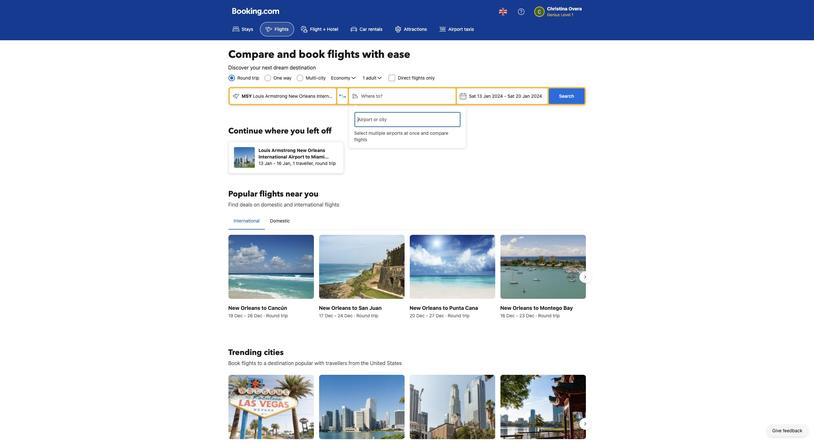 Task type: vqa. For each thing, say whether or not it's contained in the screenshot.
'SAT'
yes



Task type: locate. For each thing, give the bounding box(es) containing it.
christina
[[547, 6, 568, 11]]

dec right 19
[[235, 313, 243, 319]]

· right 26
[[264, 313, 265, 319]]

round inside new orleans to montego bay 16 dec - 23 dec · round trip
[[538, 313, 552, 319]]

tab list
[[228, 213, 586, 230]]

2 region from the top
[[223, 373, 591, 443]]

round inside new orleans to san juan 17 dec - 24 dec · round trip
[[357, 313, 370, 319]]

book
[[299, 47, 325, 62]]

airport
[[449, 26, 463, 32], [344, 93, 359, 99], [288, 154, 304, 160], [288, 161, 304, 166]]

select multiple airports at once and compare flights
[[354, 130, 448, 142]]

orleans inside new orleans to san juan 17 dec - 24 dec · round trip
[[331, 305, 351, 311]]

trip down cancún at the bottom of the page
[[281, 313, 288, 319]]

1 vertical spatial destination
[[268, 361, 294, 366]]

flights left 'only'
[[412, 75, 425, 81]]

1 horizontal spatial 2024
[[531, 93, 542, 99]]

round inside new orleans to cancún 19 dec - 26 dec · round trip
[[266, 313, 280, 319]]

0 vertical spatial 20
[[516, 93, 521, 99]]

and down near
[[284, 202, 293, 208]]

attractions
[[404, 26, 427, 32]]

0 horizontal spatial sat
[[469, 93, 476, 99]]

new inside new orleans to cancún 19 dec - 26 dec · round trip
[[228, 305, 240, 311]]

destination inside compare and book flights with ease discover your next dream destination
[[290, 65, 316, 71]]

with inside trending cities book flights to a destination popular with travellers from the united states
[[315, 361, 324, 366]]

1 left adult
[[363, 75, 365, 81]]

1 vertical spatial and
[[421, 130, 429, 136]]

round for new orleans to punta cana
[[448, 313, 461, 319]]

msy louis armstrong new orleans international airport
[[242, 93, 359, 99]]

trip down montego
[[553, 313, 560, 319]]

· inside new orleans to san juan 17 dec - 24 dec · round trip
[[354, 313, 355, 319]]

-
[[504, 93, 506, 99], [273, 161, 275, 166], [244, 313, 246, 319], [334, 313, 337, 319], [426, 313, 428, 319], [516, 313, 518, 319]]

1 horizontal spatial sat
[[508, 93, 515, 99]]

your
[[250, 65, 261, 71]]

with up adult
[[362, 47, 385, 62]]

orleans up miami
[[308, 148, 325, 153]]

7 dec from the left
[[507, 313, 515, 319]]

round down san
[[357, 313, 370, 319]]

louis down where
[[259, 148, 271, 153]]

5 dec from the left
[[416, 313, 425, 319]]

car rentals
[[360, 26, 383, 32]]

0 horizontal spatial with
[[315, 361, 324, 366]]

19
[[228, 313, 233, 319]]

discover
[[228, 65, 249, 71]]

orleans for new orleans to punta cana
[[422, 305, 442, 311]]

2 · from the left
[[354, 313, 355, 319]]

armstrong inside louis armstrong new orleans international airport to miami international airport
[[272, 148, 296, 153]]

1 vertical spatial 20
[[410, 313, 415, 319]]

2 horizontal spatial 1
[[572, 12, 574, 17]]

round inside new orleans to punta cana 20 dec - 27 dec · round trip
[[448, 313, 461, 319]]

to inside new orleans to montego bay 16 dec - 23 dec · round trip
[[534, 305, 539, 311]]

dec right 17
[[325, 313, 333, 319]]

1 horizontal spatial 20
[[516, 93, 521, 99]]

1 vertical spatial 1
[[363, 75, 365, 81]]

level
[[561, 12, 571, 17]]

16 left the 23
[[500, 313, 505, 319]]

dec left the 23
[[507, 313, 515, 319]]

13 jan - 16 jan, 1 traveller, round trip
[[259, 161, 336, 166]]

0 vertical spatial 13
[[477, 93, 482, 99]]

0 horizontal spatial 20
[[410, 313, 415, 319]]

with right popular at the bottom of the page
[[315, 361, 324, 366]]

new for new orleans to san juan
[[319, 305, 330, 311]]

msy
[[242, 93, 252, 99]]

one
[[274, 75, 282, 81]]

orleans inside new orleans to cancún 19 dec - 26 dec · round trip
[[241, 305, 260, 311]]

orleans
[[299, 93, 315, 99], [308, 148, 325, 153], [241, 305, 260, 311], [331, 305, 351, 311], [422, 305, 442, 311], [513, 305, 532, 311]]

ease
[[387, 47, 410, 62]]

attractions link
[[389, 22, 433, 36]]

orleans inside new orleans to punta cana 20 dec - 27 dec · round trip
[[422, 305, 442, 311]]

1 vertical spatial 13
[[259, 161, 263, 166]]

dec right 27
[[436, 313, 444, 319]]

flights
[[328, 47, 360, 62], [412, 75, 425, 81], [354, 137, 367, 142], [260, 189, 284, 200], [325, 202, 339, 208], [242, 361, 256, 366]]

orleans inside new orleans to montego bay 16 dec - 23 dec · round trip
[[513, 305, 532, 311]]

24
[[338, 313, 343, 319]]

to left montego
[[534, 305, 539, 311]]

flights down select
[[354, 137, 367, 142]]

destination
[[290, 65, 316, 71], [268, 361, 294, 366]]

dec right 26
[[254, 313, 262, 319]]

to left a
[[258, 361, 262, 366]]

with
[[362, 47, 385, 62], [315, 361, 324, 366]]

1 right jan,
[[293, 161, 295, 166]]

· inside new orleans to punta cana 20 dec - 27 dec · round trip
[[445, 313, 447, 319]]

1 vertical spatial you
[[304, 189, 319, 200]]

louis inside louis armstrong new orleans international airport to miami international airport
[[259, 148, 271, 153]]

trip down cana
[[463, 313, 470, 319]]

to inside new orleans to punta cana 20 dec - 27 dec · round trip
[[443, 305, 448, 311]]

0 vertical spatial 16
[[277, 161, 282, 166]]

popular
[[228, 189, 258, 200]]

new inside new orleans to punta cana 20 dec - 27 dec · round trip
[[410, 305, 421, 311]]

16
[[277, 161, 282, 166], [500, 313, 505, 319]]

search button
[[549, 88, 585, 104]]

16 left jan,
[[277, 161, 282, 166]]

round for new orleans to san juan
[[357, 313, 370, 319]]

· inside new orleans to montego bay 16 dec - 23 dec · round trip
[[536, 313, 537, 319]]

orleans down multi-
[[299, 93, 315, 99]]

0 horizontal spatial 2024
[[492, 93, 503, 99]]

and inside select multiple airports at once and compare flights
[[421, 130, 429, 136]]

give feedback button
[[767, 425, 808, 437]]

trip down juan
[[371, 313, 378, 319]]

trip inside new orleans to cancún 19 dec - 26 dec · round trip
[[281, 313, 288, 319]]

round down cancún at the bottom of the page
[[266, 313, 280, 319]]

to up traveller, at the top left of the page
[[306, 154, 310, 160]]

1 · from the left
[[264, 313, 265, 319]]

1 vertical spatial armstrong
[[272, 148, 296, 153]]

where to? button
[[349, 88, 456, 104]]

dec
[[235, 313, 243, 319], [254, 313, 262, 319], [325, 313, 333, 319], [344, 313, 353, 319], [416, 313, 425, 319], [436, 313, 444, 319], [507, 313, 515, 319], [526, 313, 534, 319]]

- inside new orleans to montego bay 16 dec - 23 dec · round trip
[[516, 313, 518, 319]]

destination up multi-
[[290, 65, 316, 71]]

orleans up the 23
[[513, 305, 532, 311]]

to left punta
[[443, 305, 448, 311]]

give feedback
[[773, 428, 803, 434]]

to
[[306, 154, 310, 160], [262, 305, 267, 311], [352, 305, 357, 311], [443, 305, 448, 311], [534, 305, 539, 311], [258, 361, 262, 366]]

0 horizontal spatial 16
[[277, 161, 282, 166]]

· right the 23
[[536, 313, 537, 319]]

· right the 24
[[354, 313, 355, 319]]

once
[[409, 130, 420, 136]]

to for new orleans to cancún
[[262, 305, 267, 311]]

orleans up 27
[[422, 305, 442, 311]]

· for new orleans to montego bay
[[536, 313, 537, 319]]

compare
[[228, 47, 275, 62]]

0 horizontal spatial 1
[[293, 161, 295, 166]]

2 vertical spatial and
[[284, 202, 293, 208]]

to left san
[[352, 305, 357, 311]]

destination down cities
[[268, 361, 294, 366]]

0 vertical spatial and
[[277, 47, 296, 62]]

1 vertical spatial region
[[223, 373, 591, 443]]

international inside button
[[234, 218, 260, 224]]

to inside new orleans to cancún 19 dec - 26 dec · round trip
[[262, 305, 267, 311]]

orleans for new orleans to montego bay
[[513, 305, 532, 311]]

bay
[[564, 305, 573, 311]]

new inside louis armstrong new orleans international airport to miami international airport
[[297, 148, 307, 153]]

1 adult
[[363, 75, 377, 81]]

sat
[[469, 93, 476, 99], [508, 93, 515, 99]]

and up dream
[[277, 47, 296, 62]]

2024
[[492, 93, 503, 99], [531, 93, 542, 99]]

international
[[317, 93, 343, 99], [259, 154, 287, 160], [259, 161, 287, 166], [234, 218, 260, 224]]

3 dec from the left
[[325, 313, 333, 319]]

1
[[572, 12, 574, 17], [363, 75, 365, 81], [293, 161, 295, 166]]

1 down the overa
[[572, 12, 574, 17]]

you
[[291, 126, 305, 137], [304, 189, 319, 200]]

dec left 27
[[416, 313, 425, 319]]

0 vertical spatial with
[[362, 47, 385, 62]]

city
[[318, 75, 326, 81]]

armstrong up jan,
[[272, 148, 296, 153]]

domestic
[[261, 202, 283, 208]]

round down punta
[[448, 313, 461, 319]]

6 dec from the left
[[436, 313, 444, 319]]

0 vertical spatial region
[[223, 232, 591, 322]]

flights up economy on the top of the page
[[328, 47, 360, 62]]

1 horizontal spatial 13
[[477, 93, 482, 99]]

1 2024 from the left
[[492, 93, 503, 99]]

flights link
[[260, 22, 294, 36]]

you left left
[[291, 126, 305, 137]]

- inside 'popup button'
[[504, 93, 506, 99]]

20 inside new orleans to punta cana 20 dec - 27 dec · round trip
[[410, 313, 415, 319]]

multiple
[[369, 130, 385, 136]]

on
[[254, 202, 260, 208]]

international down deals
[[234, 218, 260, 224]]

- inside new orleans to san juan 17 dec - 24 dec · round trip
[[334, 313, 337, 319]]

0 vertical spatial destination
[[290, 65, 316, 71]]

where
[[265, 126, 289, 137]]

orlando, united states image
[[500, 375, 586, 439]]

and
[[277, 47, 296, 62], [421, 130, 429, 136], [284, 202, 293, 208]]

armstrong
[[265, 93, 287, 99], [272, 148, 296, 153]]

new inside new orleans to san juan 17 dec - 24 dec · round trip
[[319, 305, 330, 311]]

louis
[[253, 93, 264, 99], [259, 148, 271, 153]]

montego
[[540, 305, 562, 311]]

1 horizontal spatial with
[[362, 47, 385, 62]]

to inside trending cities book flights to a destination popular with travellers from the united states
[[258, 361, 262, 366]]

trip
[[252, 75, 259, 81], [329, 161, 336, 166], [281, 313, 288, 319], [371, 313, 378, 319], [463, 313, 470, 319], [553, 313, 560, 319]]

orleans up 26
[[241, 305, 260, 311]]

off
[[321, 126, 332, 137]]

way
[[283, 75, 292, 81]]

at
[[404, 130, 408, 136]]

1 horizontal spatial 16
[[500, 313, 505, 319]]

0 vertical spatial 1
[[572, 12, 574, 17]]

2 2024 from the left
[[531, 93, 542, 99]]

1 vertical spatial louis
[[259, 148, 271, 153]]

· right 27
[[445, 313, 447, 319]]

1 horizontal spatial 1
[[363, 75, 365, 81]]

orleans up the 24
[[331, 305, 351, 311]]

dec right the 24
[[344, 313, 353, 319]]

1 region from the top
[[223, 232, 591, 322]]

juan
[[369, 305, 382, 311]]

booking.com logo image
[[232, 8, 279, 15], [232, 8, 279, 15]]

0 horizontal spatial 13
[[259, 161, 263, 166]]

flights up domestic
[[260, 189, 284, 200]]

4 · from the left
[[536, 313, 537, 319]]

cancún
[[268, 305, 287, 311]]

to left cancún at the bottom of the page
[[262, 305, 267, 311]]

1 vertical spatial 16
[[500, 313, 505, 319]]

flights down trending
[[242, 361, 256, 366]]

you up international
[[304, 189, 319, 200]]

to inside new orleans to san juan 17 dec - 24 dec · round trip
[[352, 305, 357, 311]]

flights inside select multiple airports at once and compare flights
[[354, 137, 367, 142]]

1 vertical spatial with
[[315, 361, 324, 366]]

trip inside new orleans to punta cana 20 dec - 27 dec · round trip
[[463, 313, 470, 319]]

- inside new orleans to cancún 19 dec - 26 dec · round trip
[[244, 313, 246, 319]]

new orleans to cancún 19 dec - 26 dec · round trip
[[228, 305, 288, 319]]

round down montego
[[538, 313, 552, 319]]

0 horizontal spatial jan
[[265, 161, 272, 166]]

louis right msy
[[253, 93, 264, 99]]

2 dec from the left
[[254, 313, 262, 319]]

armstrong down "one"
[[265, 93, 287, 99]]

3 · from the left
[[445, 313, 447, 319]]

round down 'discover'
[[237, 75, 251, 81]]

new orleans to punta cana image
[[410, 235, 495, 299]]

compare and book flights with ease discover your next dream destination
[[228, 47, 410, 71]]

select
[[354, 130, 368, 136]]

round
[[237, 75, 251, 81], [266, 313, 280, 319], [357, 313, 370, 319], [448, 313, 461, 319], [538, 313, 552, 319]]

new
[[289, 93, 298, 99], [297, 148, 307, 153], [228, 305, 240, 311], [319, 305, 330, 311], [410, 305, 421, 311], [500, 305, 512, 311]]

to for new orleans to punta cana
[[443, 305, 448, 311]]

new inside new orleans to montego bay 16 dec - 23 dec · round trip
[[500, 305, 512, 311]]

miami
[[311, 154, 325, 160]]

economy
[[331, 75, 350, 81]]

to for new orleans to montego bay
[[534, 305, 539, 311]]

+
[[323, 26, 326, 32]]

dec right the 23
[[526, 313, 534, 319]]

and right once
[[421, 130, 429, 136]]

you inside popular flights near you find deals on domestic and international flights
[[304, 189, 319, 200]]

region
[[223, 232, 591, 322], [223, 373, 591, 443]]



Task type: describe. For each thing, give the bounding box(es) containing it.
new orleans to cancún image
[[228, 235, 314, 299]]

dream
[[273, 65, 288, 71]]

domestic button
[[265, 213, 295, 229]]

las vegas, united states image
[[228, 375, 314, 439]]

region containing new orleans to cancún
[[223, 232, 591, 322]]

new orleans to san juan image
[[319, 235, 405, 299]]

search
[[559, 93, 574, 99]]

to?
[[376, 93, 383, 99]]

orleans for new orleans to cancún
[[241, 305, 260, 311]]

new orleans to punta cana 20 dec - 27 dec · round trip
[[410, 305, 478, 319]]

2 sat from the left
[[508, 93, 515, 99]]

where to?
[[361, 93, 383, 99]]

united
[[370, 361, 386, 366]]

to inside louis armstrong new orleans international airport to miami international airport
[[306, 154, 310, 160]]

punta
[[449, 305, 464, 311]]

17
[[319, 313, 324, 319]]

stays
[[242, 26, 253, 32]]

from
[[349, 361, 360, 366]]

deals
[[240, 202, 252, 208]]

trip down your
[[252, 75, 259, 81]]

compare
[[430, 130, 448, 136]]

continue
[[228, 126, 263, 137]]

16 inside new orleans to montego bay 16 dec - 23 dec · round trip
[[500, 313, 505, 319]]

1 inside the christina overa genius level 1
[[572, 12, 574, 17]]

trip inside new orleans to montego bay 16 dec - 23 dec · round trip
[[553, 313, 560, 319]]

trip right the round
[[329, 161, 336, 166]]

27
[[429, 313, 435, 319]]

international down city
[[317, 93, 343, 99]]

flight + hotel
[[310, 26, 338, 32]]

los angeles, united states image
[[410, 375, 495, 439]]

traveller,
[[296, 161, 314, 166]]

1 dec from the left
[[235, 313, 243, 319]]

1 adult button
[[362, 74, 384, 82]]

round
[[315, 161, 328, 166]]

airport taxis
[[449, 26, 474, 32]]

orleans for new orleans to san juan
[[331, 305, 351, 311]]

orleans inside louis armstrong new orleans international airport to miami international airport
[[308, 148, 325, 153]]

rentals
[[368, 26, 383, 32]]

car
[[360, 26, 367, 32]]

multi-city
[[306, 75, 326, 81]]

popular flights near you find deals on domestic and international flights
[[228, 189, 339, 208]]

new orleans to montego bay 16 dec - 23 dec · round trip
[[500, 305, 573, 319]]

flight
[[310, 26, 322, 32]]

1 inside popup button
[[363, 75, 365, 81]]

and inside popular flights near you find deals on domestic and international flights
[[284, 202, 293, 208]]

sat 13 jan 2024 - sat 20 jan 2024 button
[[457, 88, 548, 104]]

stays link
[[227, 22, 259, 36]]

airport taxis link
[[434, 22, 480, 36]]

travellers
[[326, 361, 347, 366]]

multi-
[[306, 75, 318, 81]]

new for new orleans to cancún
[[228, 305, 240, 311]]

13 inside 'popup button'
[[477, 93, 482, 99]]

international left traveller, at the top left of the page
[[259, 161, 287, 166]]

0 vertical spatial armstrong
[[265, 93, 287, 99]]

find
[[228, 202, 238, 208]]

hotel
[[327, 26, 338, 32]]

8 dec from the left
[[526, 313, 534, 319]]

destination inside trending cities book flights to a destination popular with travellers from the united states
[[268, 361, 294, 366]]

0 vertical spatial louis
[[253, 93, 264, 99]]

· for new orleans to san juan
[[354, 313, 355, 319]]

adult
[[366, 75, 377, 81]]

near
[[286, 189, 302, 200]]

26
[[247, 313, 253, 319]]

1 sat from the left
[[469, 93, 476, 99]]

genius
[[547, 12, 560, 17]]

direct flights only
[[398, 75, 435, 81]]

domestic
[[270, 218, 290, 224]]

cities
[[264, 348, 284, 358]]

give
[[773, 428, 782, 434]]

new for new orleans to montego bay
[[500, 305, 512, 311]]

one way
[[274, 75, 292, 81]]

jan,
[[283, 161, 292, 166]]

continue where you left off
[[228, 126, 332, 137]]

· for new orleans to punta cana
[[445, 313, 447, 319]]

international
[[294, 202, 323, 208]]

trending
[[228, 348, 262, 358]]

a
[[264, 361, 266, 366]]

sat 13 jan 2024 - sat 20 jan 2024
[[469, 93, 542, 99]]

states
[[387, 361, 402, 366]]

popular
[[295, 361, 313, 366]]

international button
[[228, 213, 265, 229]]

1 horizontal spatial jan
[[483, 93, 491, 99]]

trending cities book flights to a destination popular with travellers from the united states
[[228, 348, 402, 366]]

tab list containing international
[[228, 213, 586, 230]]

2 horizontal spatial jan
[[523, 93, 530, 99]]

new for new orleans to punta cana
[[410, 305, 421, 311]]

20 inside 'popup button'
[[516, 93, 521, 99]]

new orleans to montego bay image
[[500, 235, 586, 299]]

the
[[361, 361, 369, 366]]

new orleans to san juan 17 dec - 24 dec · round trip
[[319, 305, 382, 319]]

taxis
[[464, 26, 474, 32]]

to for new orleans to san juan
[[352, 305, 357, 311]]

san
[[359, 305, 368, 311]]

international up jan,
[[259, 154, 287, 160]]

direct
[[398, 75, 411, 81]]

feedback
[[783, 428, 803, 434]]

flights
[[275, 26, 289, 32]]

2 vertical spatial 1
[[293, 161, 295, 166]]

round for new orleans to montego bay
[[538, 313, 552, 319]]

miami, united states image
[[319, 375, 405, 439]]

23
[[519, 313, 525, 319]]

trip inside new orleans to san juan 17 dec - 24 dec · round trip
[[371, 313, 378, 319]]

only
[[426, 75, 435, 81]]

cana
[[465, 305, 478, 311]]

flights inside trending cities book flights to a destination popular with travellers from the united states
[[242, 361, 256, 366]]

where
[[361, 93, 375, 99]]

flight + hotel link
[[295, 22, 344, 36]]

airports
[[387, 130, 403, 136]]

4 dec from the left
[[344, 313, 353, 319]]

book
[[228, 361, 240, 366]]

christina overa genius level 1
[[547, 6, 582, 17]]

with inside compare and book flights with ease discover your next dream destination
[[362, 47, 385, 62]]

Airport or city text field
[[357, 116, 458, 123]]

louis armstrong new orleans international airport to miami international airport
[[259, 148, 325, 166]]

left
[[307, 126, 319, 137]]

flights right international
[[325, 202, 339, 208]]

car rentals link
[[345, 22, 388, 36]]

flights inside compare and book flights with ease discover your next dream destination
[[328, 47, 360, 62]]

and inside compare and book flights with ease discover your next dream destination
[[277, 47, 296, 62]]

· inside new orleans to cancún 19 dec - 26 dec · round trip
[[264, 313, 265, 319]]

- inside new orleans to punta cana 20 dec - 27 dec · round trip
[[426, 313, 428, 319]]

0 vertical spatial you
[[291, 126, 305, 137]]



